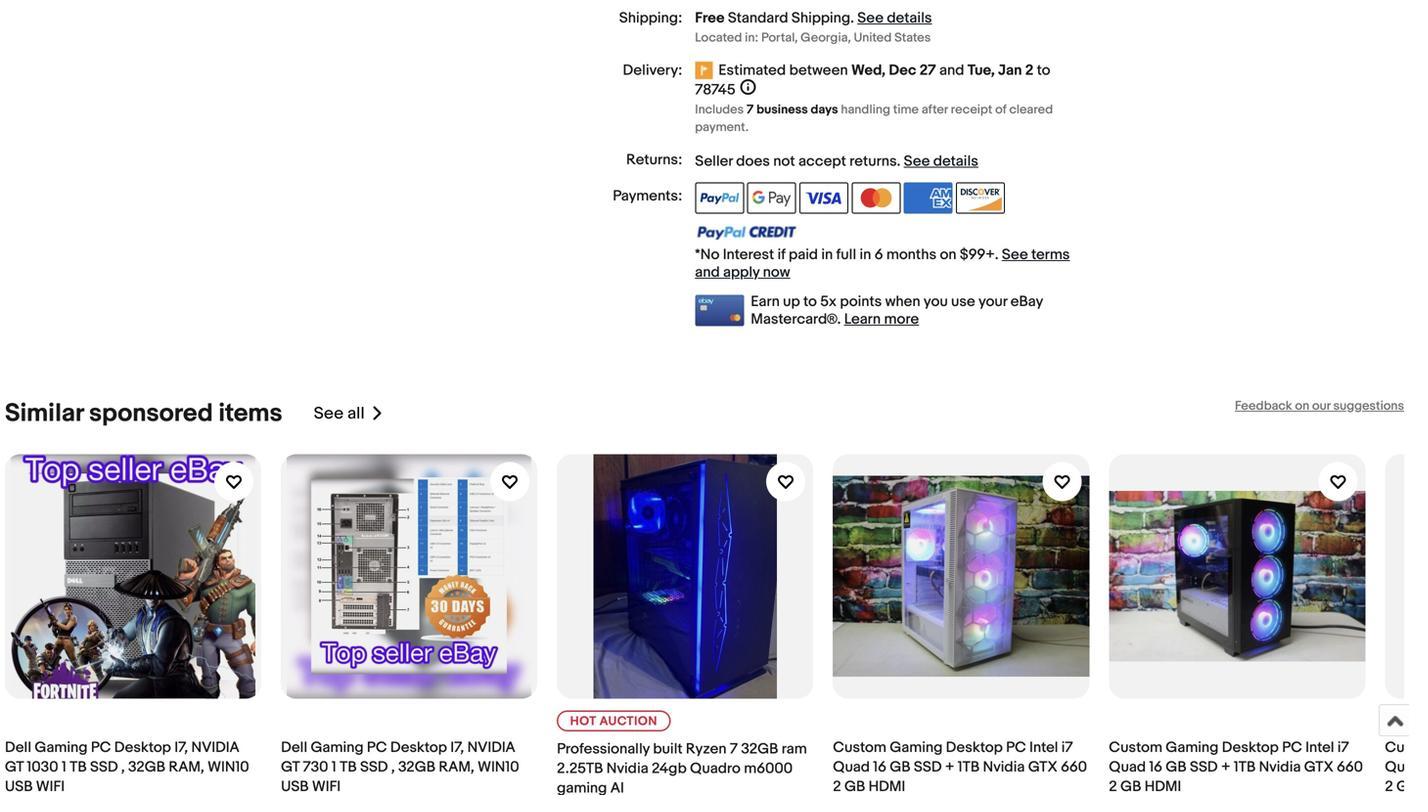 Task type: describe. For each thing, give the bounding box(es) containing it.
earn up to 5x points when you use your ebay mastercard®.
[[751, 293, 1043, 328]]

2 horizontal spatial nvidia
[[1259, 759, 1301, 777]]

you
[[924, 293, 948, 311]]

0 horizontal spatial on
[[940, 246, 957, 264]]

hot auction
[[570, 715, 658, 730]]

not
[[774, 153, 795, 170]]

gt for 730
[[281, 759, 300, 777]]

1 gtx from the left
[[1029, 759, 1058, 777]]

dell for 1030
[[5, 739, 31, 757]]

does
[[736, 153, 770, 170]]

desktop inside dell gaming pc desktop i7, nvidia gt 730  1 tb ssd , 32gb ram, win10 usb wifi
[[390, 739, 447, 757]]

includes 7 business days
[[695, 102, 838, 117]]

see left all
[[314, 404, 344, 424]]

27
[[920, 62, 936, 79]]

m6000
[[744, 761, 793, 778]]

2 horizontal spatial 2
[[1109, 779, 1118, 796]]

wifi for 730
[[312, 779, 341, 796]]

6
[[875, 246, 883, 264]]

to inside the earn up to 5x points when you use your ebay mastercard®.
[[804, 293, 817, 311]]

full
[[837, 246, 857, 264]]

1 16 from the left
[[873, 759, 887, 777]]

1 for 1030
[[62, 759, 66, 777]]

use
[[952, 293, 976, 311]]

feedback on our suggestions
[[1235, 399, 1405, 414]]

24gb
[[652, 761, 687, 778]]

0 vertical spatial 7
[[747, 102, 754, 117]]

ram, for dell gaming pc desktop i7, nvidia gt 1030 1 tb ssd , 32gb ram, win10 usb wifi
[[169, 759, 204, 777]]

wifi for 1030
[[36, 779, 65, 796]]

all
[[347, 404, 365, 424]]

suggestions
[[1334, 399, 1405, 414]]

tb for 1030
[[70, 759, 87, 777]]

handling time after receipt of cleared payment.
[[695, 102, 1053, 135]]

2 intel from the left
[[1306, 739, 1335, 757]]

1 custom gaming desktop pc intel i7 quad 16 gb ssd + 1tb nvidia gtx 660 2 gb hdmi link from the left
[[833, 455, 1090, 796]]

dell gaming pc desktop i7, nvidia gt 1030 1 tb ssd , 32gb ram, win10 usb wifi link
[[5, 455, 261, 796]]

professionally
[[557, 741, 650, 759]]

standard
[[728, 9, 789, 27]]

gaming
[[557, 780, 607, 796]]

paypal credit image
[[695, 225, 797, 241]]

nvidia for dell gaming pc desktop i7, nvidia gt 1030 1 tb ssd , 32gb ram, win10 usb wifi
[[191, 739, 240, 757]]

discover image
[[957, 182, 1005, 214]]

free
[[695, 9, 725, 27]]

ram
[[782, 741, 807, 759]]

32gb inside professionally built ryzen 7 32gb ram 2.25tb  nvidia 24gb quadro m6000 gaming ai
[[741, 741, 779, 759]]

32gb for dell gaming pc desktop i7, nvidia gt 1030 1 tb ssd , 32gb ram, win10 usb wifi
[[128, 759, 165, 777]]

2 16 from the left
[[1150, 759, 1163, 777]]

1 horizontal spatial details
[[934, 153, 979, 170]]

cus link
[[1386, 455, 1410, 796]]

dec
[[889, 62, 917, 79]]

3 ssd from the left
[[914, 759, 942, 777]]

i7, for dell gaming pc desktop i7, nvidia gt 1030 1 tb ssd , 32gb ram, win10 usb wifi
[[174, 739, 188, 757]]

ssd inside 'dell gaming pc desktop i7, nvidia gt 1030 1 tb ssd , 32gb ram, win10 usb wifi'
[[90, 759, 118, 777]]

states
[[895, 30, 931, 45]]

details inside free standard shipping . see details located in: portal, georgia, united states
[[887, 9, 932, 27]]

returns:
[[627, 151, 683, 169]]

paypal image
[[695, 182, 744, 214]]

professionally built ryzen 7 32gb ram 2.25tb  nvidia 24gb quadro m6000 gaming ai
[[557, 741, 807, 796]]

learn more link
[[845, 311, 919, 328]]

1030
[[27, 759, 58, 777]]

i7, for dell gaming pc desktop i7, nvidia gt 730  1 tb ssd , 32gb ram, win10 usb wifi
[[451, 739, 464, 757]]

to inside estimated between wed, dec 27 and tue, jan 2 to 78745
[[1037, 62, 1051, 79]]

payment.
[[695, 120, 749, 135]]

more
[[884, 311, 919, 328]]

feedback on our suggestions link
[[1235, 399, 1405, 414]]

located
[[695, 30, 742, 45]]

paid
[[789, 246, 818, 264]]

free standard shipping . see details located in: portal, georgia, united states
[[695, 9, 932, 45]]

includes
[[695, 102, 744, 117]]

pc inside dell gaming pc desktop i7, nvidia gt 730  1 tb ssd , 32gb ram, win10 usb wifi
[[367, 739, 387, 757]]

2 custom from the left
[[1109, 739, 1163, 757]]

ssd inside dell gaming pc desktop i7, nvidia gt 730  1 tb ssd , 32gb ram, win10 usb wifi
[[360, 759, 388, 777]]

payments:
[[613, 187, 683, 205]]

ai
[[611, 780, 624, 796]]

See all text field
[[314, 404, 365, 424]]

2 custom gaming desktop pc intel i7 quad 16 gb ssd + 1tb nvidia gtx 660 2 gb hdmi from the left
[[1109, 739, 1364, 796]]

1 vertical spatial on
[[1296, 399, 1310, 414]]

months
[[887, 246, 937, 264]]

delivery alert flag image
[[695, 62, 719, 81]]

shipping:
[[619, 9, 683, 27]]

$99+.
[[960, 246, 999, 264]]

handling
[[841, 102, 891, 117]]

united
[[854, 30, 892, 45]]

of
[[996, 102, 1007, 117]]

mastercard®.
[[751, 311, 841, 328]]

2 1tb from the left
[[1234, 759, 1256, 777]]

78745
[[695, 81, 736, 99]]

if
[[778, 246, 786, 264]]

dell for 730
[[281, 739, 308, 757]]

american express image
[[904, 182, 953, 214]]

nvidia inside professionally built ryzen 7 32gb ram 2.25tb  nvidia 24gb quadro m6000 gaming ai
[[607, 761, 649, 778]]

ryzen
[[686, 741, 727, 759]]

1 + from the left
[[945, 759, 955, 777]]

1 vertical spatial see details link
[[904, 153, 979, 170]]

similar sponsored items
[[5, 399, 282, 429]]

1 for 730
[[332, 759, 337, 777]]

items
[[219, 399, 282, 429]]

tue,
[[968, 62, 995, 79]]

. inside free standard shipping . see details located in: portal, georgia, united states
[[851, 9, 854, 27]]

0 vertical spatial see details link
[[858, 9, 932, 27]]

jan
[[999, 62, 1022, 79]]

, for 1030
[[121, 759, 125, 777]]

estimated
[[719, 62, 786, 79]]

earn
[[751, 293, 780, 311]]

win10 for dell gaming pc desktop i7, nvidia gt 1030 1 tb ssd , 32gb ram, win10 usb wifi
[[208, 759, 249, 777]]

our
[[1313, 399, 1331, 414]]

between
[[790, 62, 848, 79]]

2 custom gaming desktop pc intel i7 quad 16 gb ssd + 1tb nvidia gtx 660 2 gb hdmi link from the left
[[1109, 455, 1366, 796]]

ebay mastercard image
[[695, 295, 744, 326]]

desktop inside 'dell gaming pc desktop i7, nvidia gt 1030 1 tb ssd , 32gb ram, win10 usb wifi'
[[114, 739, 171, 757]]



Task type: locate. For each thing, give the bounding box(es) containing it.
business
[[757, 102, 808, 117]]

2.25tb
[[557, 761, 603, 778]]

1 horizontal spatial 1
[[332, 759, 337, 777]]

3 pc from the left
[[1006, 739, 1027, 757]]

on left $99+. in the top of the page
[[940, 246, 957, 264]]

georgia,
[[801, 30, 851, 45]]

0 horizontal spatial hdmi
[[869, 779, 906, 796]]

2 pc from the left
[[367, 739, 387, 757]]

1 intel from the left
[[1030, 739, 1059, 757]]

, right 1030 in the bottom of the page
[[121, 759, 125, 777]]

1 horizontal spatial 660
[[1337, 759, 1364, 777]]

0 horizontal spatial 1tb
[[958, 759, 980, 777]]

i7,
[[174, 739, 188, 757], [451, 739, 464, 757]]

wifi down 1030 in the bottom of the page
[[36, 779, 65, 796]]

usb for 1030
[[5, 779, 33, 796]]

1tb
[[958, 759, 980, 777], [1234, 759, 1256, 777]]

1 1 from the left
[[62, 759, 66, 777]]

2 , from the left
[[391, 759, 395, 777]]

0 vertical spatial on
[[940, 246, 957, 264]]

see terms and apply now
[[695, 246, 1070, 281]]

0 horizontal spatial gt
[[5, 759, 24, 777]]

0 horizontal spatial tb
[[70, 759, 87, 777]]

0 horizontal spatial dell
[[5, 739, 31, 757]]

usb for 730
[[281, 779, 309, 796]]

portal,
[[762, 30, 798, 45]]

1 hdmi from the left
[[869, 779, 906, 796]]

0 vertical spatial details
[[887, 9, 932, 27]]

. up the united
[[851, 9, 854, 27]]

1 gaming from the left
[[35, 739, 88, 757]]

in:
[[745, 30, 759, 45]]

win10
[[208, 759, 249, 777], [478, 759, 519, 777]]

dell inside dell gaming pc desktop i7, nvidia gt 730  1 tb ssd , 32gb ram, win10 usb wifi
[[281, 739, 308, 757]]

see details link
[[858, 9, 932, 27], [904, 153, 979, 170]]

0 horizontal spatial i7,
[[174, 739, 188, 757]]

, inside dell gaming pc desktop i7, nvidia gt 730  1 tb ssd , 32gb ram, win10 usb wifi
[[391, 759, 395, 777]]

ram,
[[169, 759, 204, 777], [439, 759, 475, 777]]

see details link up states
[[858, 9, 932, 27]]

2 gtx from the left
[[1305, 759, 1334, 777]]

1 ram, from the left
[[169, 759, 204, 777]]

0 horizontal spatial 16
[[873, 759, 887, 777]]

1 i7, from the left
[[174, 739, 188, 757]]

dell up 1030 in the bottom of the page
[[5, 739, 31, 757]]

dell gaming pc desktop i7, nvidia gt 730  1 tb ssd , 32gb ram, win10 usb wifi
[[281, 739, 519, 796]]

2 i7, from the left
[[451, 739, 464, 757]]

feedback
[[1235, 399, 1293, 414]]

0 horizontal spatial 7
[[730, 741, 738, 759]]

gt for 1030
[[5, 759, 24, 777]]

0 horizontal spatial 1
[[62, 759, 66, 777]]

1 horizontal spatial i7
[[1338, 739, 1350, 757]]

usb
[[5, 779, 33, 796], [281, 779, 309, 796]]

2 usb from the left
[[281, 779, 309, 796]]

similar
[[5, 399, 84, 429]]

0 horizontal spatial details
[[887, 9, 932, 27]]

*no
[[695, 246, 720, 264]]

see left the terms
[[1002, 246, 1028, 264]]

0 horizontal spatial +
[[945, 759, 955, 777]]

1 horizontal spatial nvidia
[[468, 739, 516, 757]]

your
[[979, 293, 1008, 311]]

1 pc from the left
[[91, 739, 111, 757]]

2 dell from the left
[[281, 739, 308, 757]]

details up 'discover' image in the right of the page
[[934, 153, 979, 170]]

1 horizontal spatial 2
[[1026, 62, 1034, 79]]

1 right 730 on the bottom left of page
[[332, 759, 337, 777]]

4 gaming from the left
[[1166, 739, 1219, 757]]

1 horizontal spatial gtx
[[1305, 759, 1334, 777]]

custom gaming desktop pc intel i7 quad 16 gb ssd + 1tb nvidia gtx 660 2 gb hdmi link
[[833, 455, 1090, 796], [1109, 455, 1366, 796]]

2 in from the left
[[860, 246, 872, 264]]

1 dell from the left
[[5, 739, 31, 757]]

0 horizontal spatial custom gaming desktop pc intel i7 quad 16 gb ssd + 1tb nvidia gtx 660 2 gb hdmi link
[[833, 455, 1090, 796]]

master card image
[[852, 182, 901, 214]]

gb
[[890, 759, 911, 777], [1166, 759, 1187, 777], [845, 779, 866, 796], [1121, 779, 1142, 796]]

win10 left 730 on the bottom left of page
[[208, 759, 249, 777]]

32gb inside 'dell gaming pc desktop i7, nvidia gt 1030 1 tb ssd , 32gb ram, win10 usb wifi'
[[128, 759, 165, 777]]

1 horizontal spatial i7,
[[451, 739, 464, 757]]

cleared
[[1010, 102, 1053, 117]]

and inside estimated between wed, dec 27 and tue, jan 2 to 78745
[[940, 62, 965, 79]]

1 desktop from the left
[[114, 739, 171, 757]]

ssd
[[90, 759, 118, 777], [360, 759, 388, 777], [914, 759, 942, 777], [1190, 759, 1218, 777]]

see
[[858, 9, 884, 27], [904, 153, 930, 170], [1002, 246, 1028, 264], [314, 404, 344, 424]]

gt left 730 on the bottom left of page
[[281, 759, 300, 777]]

1 horizontal spatial usb
[[281, 779, 309, 796]]

1 horizontal spatial .
[[897, 153, 901, 170]]

0 vertical spatial .
[[851, 9, 854, 27]]

days
[[811, 102, 838, 117]]

time
[[893, 102, 919, 117]]

0 horizontal spatial 32gb
[[128, 759, 165, 777]]

tb inside dell gaming pc desktop i7, nvidia gt 730  1 tb ssd , 32gb ram, win10 usb wifi
[[340, 759, 357, 777]]

receipt
[[951, 102, 993, 117]]

gt inside dell gaming pc desktop i7, nvidia gt 730  1 tb ssd , 32gb ram, win10 usb wifi
[[281, 759, 300, 777]]

0 horizontal spatial wifi
[[36, 779, 65, 796]]

visa image
[[800, 182, 849, 214]]

0 horizontal spatial and
[[695, 264, 720, 281]]

see inside see terms and apply now
[[1002, 246, 1028, 264]]

0 horizontal spatial custom gaming desktop pc intel i7 quad 16 gb ssd + 1tb nvidia gtx 660 2 gb hdmi
[[833, 739, 1088, 796]]

usb inside 'dell gaming pc desktop i7, nvidia gt 1030 1 tb ssd , 32gb ram, win10 usb wifi'
[[5, 779, 33, 796]]

1 horizontal spatial custom
[[1109, 739, 1163, 757]]

1 vertical spatial details
[[934, 153, 979, 170]]

and left apply
[[695, 264, 720, 281]]

2 horizontal spatial 32gb
[[741, 741, 779, 759]]

dell
[[5, 739, 31, 757], [281, 739, 308, 757]]

730
[[303, 759, 328, 777]]

1 vertical spatial .
[[897, 153, 901, 170]]

1 horizontal spatial custom gaming desktop pc intel i7 quad 16 gb ssd + 1tb nvidia gtx 660 2 gb hdmi
[[1109, 739, 1364, 796]]

details
[[887, 9, 932, 27], [934, 153, 979, 170]]

terms
[[1032, 246, 1070, 264]]

1 horizontal spatial 16
[[1150, 759, 1163, 777]]

2 660 from the left
[[1337, 759, 1364, 777]]

, inside 'dell gaming pc desktop i7, nvidia gt 1030 1 tb ssd , 32gb ram, win10 usb wifi'
[[121, 759, 125, 777]]

1 horizontal spatial 32gb
[[398, 759, 436, 777]]

and inside see terms and apply now
[[695, 264, 720, 281]]

1 horizontal spatial nvidia
[[983, 759, 1025, 777]]

1 horizontal spatial ,
[[391, 759, 395, 777]]

and
[[940, 62, 965, 79], [695, 264, 720, 281]]

1 ssd from the left
[[90, 759, 118, 777]]

sponsored
[[89, 399, 213, 429]]

0 horizontal spatial nvidia
[[191, 739, 240, 757]]

1 win10 from the left
[[208, 759, 249, 777]]

tb for 730
[[340, 759, 357, 777]]

2 quad from the left
[[1109, 759, 1146, 777]]

1 1tb from the left
[[958, 759, 980, 777]]

1 right 1030 in the bottom of the page
[[62, 759, 66, 777]]

gaming inside dell gaming pc desktop i7, nvidia gt 730  1 tb ssd , 32gb ram, win10 usb wifi
[[311, 739, 364, 757]]

1 vertical spatial 7
[[730, 741, 738, 759]]

cus
[[1386, 739, 1410, 796]]

0 vertical spatial and
[[940, 62, 965, 79]]

1 inside dell gaming pc desktop i7, nvidia gt 730  1 tb ssd , 32gb ram, win10 usb wifi
[[332, 759, 337, 777]]

see all
[[314, 404, 365, 424]]

when
[[886, 293, 921, 311]]

delivery:
[[623, 62, 683, 79]]

desktop
[[114, 739, 171, 757], [390, 739, 447, 757], [946, 739, 1003, 757], [1222, 739, 1279, 757]]

in left 6 at the right top
[[860, 246, 872, 264]]

usb inside dell gaming pc desktop i7, nvidia gt 730  1 tb ssd , 32gb ram, win10 usb wifi
[[281, 779, 309, 796]]

dell gaming pc desktop i7, nvidia gt 1030 1 tb ssd , 32gb ram, win10 usb wifi
[[5, 739, 249, 796]]

1 horizontal spatial gt
[[281, 759, 300, 777]]

win10 inside dell gaming pc desktop i7, nvidia gt 730  1 tb ssd , 32gb ram, win10 usb wifi
[[478, 759, 519, 777]]

0 vertical spatial to
[[1037, 62, 1051, 79]]

pc inside 'dell gaming pc desktop i7, nvidia gt 1030 1 tb ssd , 32gb ram, win10 usb wifi'
[[91, 739, 111, 757]]

seller does not accept returns . see details
[[695, 153, 979, 170]]

shipping
[[792, 9, 851, 27]]

2 ram, from the left
[[439, 759, 475, 777]]

4 ssd from the left
[[1190, 759, 1218, 777]]

2 nvidia from the left
[[468, 739, 516, 757]]

nvidia
[[983, 759, 1025, 777], [1259, 759, 1301, 777], [607, 761, 649, 778]]

1 i7 from the left
[[1062, 739, 1073, 757]]

see terms and apply now link
[[695, 246, 1070, 281]]

1 wifi from the left
[[36, 779, 65, 796]]

gaming for 2nd custom gaming desktop pc intel i7 quad 16 gb ssd + 1tb nvidia gtx 660 2 gb hdmi link from right
[[890, 739, 943, 757]]

32gb for dell gaming pc desktop i7, nvidia gt 730  1 tb ssd , 32gb ram, win10 usb wifi
[[398, 759, 436, 777]]

0 horizontal spatial 660
[[1061, 759, 1088, 777]]

1 in from the left
[[822, 246, 833, 264]]

1 horizontal spatial tb
[[340, 759, 357, 777]]

i7
[[1062, 739, 1073, 757], [1338, 739, 1350, 757]]

apply
[[723, 264, 760, 281]]

1 horizontal spatial and
[[940, 62, 965, 79]]

2 gt from the left
[[281, 759, 300, 777]]

custom
[[833, 739, 887, 757], [1109, 739, 1163, 757]]

0 horizontal spatial ram,
[[169, 759, 204, 777]]

interest
[[723, 246, 775, 264]]

16
[[873, 759, 887, 777], [1150, 759, 1163, 777]]

1 660 from the left
[[1061, 759, 1088, 777]]

learn
[[845, 311, 881, 328]]

see all link
[[314, 399, 384, 429]]

2 desktop from the left
[[390, 739, 447, 757]]

1 horizontal spatial hdmi
[[1145, 779, 1182, 796]]

1 custom from the left
[[833, 739, 887, 757]]

1 inside 'dell gaming pc desktop i7, nvidia gt 1030 1 tb ssd , 32gb ram, win10 usb wifi'
[[62, 759, 66, 777]]

in left full
[[822, 246, 833, 264]]

gt left 1030 in the bottom of the page
[[5, 759, 24, 777]]

0 horizontal spatial in
[[822, 246, 833, 264]]

1 vertical spatial to
[[804, 293, 817, 311]]

ram, inside dell gaming pc desktop i7, nvidia gt 730  1 tb ssd , 32gb ram, win10 usb wifi
[[439, 759, 475, 777]]

1 horizontal spatial dell
[[281, 739, 308, 757]]

0 horizontal spatial nvidia
[[607, 761, 649, 778]]

1 horizontal spatial win10
[[478, 759, 519, 777]]

points
[[840, 293, 882, 311]]

and right the 27
[[940, 62, 965, 79]]

dell inside 'dell gaming pc desktop i7, nvidia gt 1030 1 tb ssd , 32gb ram, win10 usb wifi'
[[5, 739, 31, 757]]

after
[[922, 102, 948, 117]]

0 horizontal spatial usb
[[5, 779, 33, 796]]

ebay
[[1011, 293, 1043, 311]]

2 tb from the left
[[340, 759, 357, 777]]

usb down 730 on the bottom left of page
[[281, 779, 309, 796]]

i7, inside 'dell gaming pc desktop i7, nvidia gt 1030 1 tb ssd , 32gb ram, win10 usb wifi'
[[174, 739, 188, 757]]

0 horizontal spatial 2
[[833, 779, 841, 796]]

gtx
[[1029, 759, 1058, 777], [1305, 759, 1334, 777]]

tb right 730 on the bottom left of page
[[340, 759, 357, 777]]

wed,
[[852, 62, 886, 79]]

estimated between wed, dec 27 and tue, jan 2 to 78745
[[695, 62, 1051, 99]]

nvidia for dell gaming pc desktop i7, nvidia gt 730  1 tb ssd , 32gb ram, win10 usb wifi
[[468, 739, 516, 757]]

0 horizontal spatial quad
[[833, 759, 870, 777]]

win10 inside 'dell gaming pc desktop i7, nvidia gt 1030 1 tb ssd , 32gb ram, win10 usb wifi'
[[208, 759, 249, 777]]

win10 left 2.25tb
[[478, 759, 519, 777]]

see up the united
[[858, 9, 884, 27]]

4 pc from the left
[[1283, 739, 1303, 757]]

gaming for dell gaming pc desktop i7, nvidia gt 730  1 tb ssd , 32gb ram, win10 usb wifi link
[[311, 739, 364, 757]]

1 quad from the left
[[833, 759, 870, 777]]

1 gt from the left
[[5, 759, 24, 777]]

1 horizontal spatial +
[[1222, 759, 1231, 777]]

gaming for dell gaming pc desktop i7, nvidia gt 1030 1 tb ssd , 32gb ram, win10 usb wifi link
[[35, 739, 88, 757]]

2 i7 from the left
[[1338, 739, 1350, 757]]

1 horizontal spatial wifi
[[312, 779, 341, 796]]

2 win10 from the left
[[478, 759, 519, 777]]

5x
[[821, 293, 837, 311]]

google pay image
[[748, 182, 796, 214]]

0 horizontal spatial to
[[804, 293, 817, 311]]

, for 730
[[391, 759, 395, 777]]

gt inside 'dell gaming pc desktop i7, nvidia gt 1030 1 tb ssd , 32gb ram, win10 usb wifi'
[[5, 759, 24, 777]]

0 horizontal spatial i7
[[1062, 739, 1073, 757]]

0 horizontal spatial win10
[[208, 759, 249, 777]]

win10 for dell gaming pc desktop i7, nvidia gt 730  1 tb ssd , 32gb ram, win10 usb wifi
[[478, 759, 519, 777]]

1 tb from the left
[[70, 759, 87, 777]]

to right jan
[[1037, 62, 1051, 79]]

gaming inside 'dell gaming pc desktop i7, nvidia gt 1030 1 tb ssd , 32gb ram, win10 usb wifi'
[[35, 739, 88, 757]]

, right 730 on the bottom left of page
[[391, 759, 395, 777]]

1 horizontal spatial 1tb
[[1234, 759, 1256, 777]]

32gb inside dell gaming pc desktop i7, nvidia gt 730  1 tb ssd , 32gb ram, win10 usb wifi
[[398, 759, 436, 777]]

1 vertical spatial and
[[695, 264, 720, 281]]

1 , from the left
[[121, 759, 125, 777]]

2 inside estimated between wed, dec 27 and tue, jan 2 to 78745
[[1026, 62, 1034, 79]]

quad
[[833, 759, 870, 777], [1109, 759, 1146, 777]]

hot
[[570, 715, 596, 730]]

up
[[783, 293, 800, 311]]

0 horizontal spatial ,
[[121, 759, 125, 777]]

0 horizontal spatial .
[[851, 9, 854, 27]]

dell up 730 on the bottom left of page
[[281, 739, 308, 757]]

intel
[[1030, 739, 1059, 757], [1306, 739, 1335, 757]]

wifi down 730 on the bottom left of page
[[312, 779, 341, 796]]

tb inside 'dell gaming pc desktop i7, nvidia gt 1030 1 tb ssd , 32gb ram, win10 usb wifi'
[[70, 759, 87, 777]]

3 gaming from the left
[[890, 739, 943, 757]]

usb down 1030 in the bottom of the page
[[5, 779, 33, 796]]

nvidia inside dell gaming pc desktop i7, nvidia gt 730  1 tb ssd , 32gb ram, win10 usb wifi
[[468, 739, 516, 757]]

1 usb from the left
[[5, 779, 33, 796]]

now
[[763, 264, 790, 281]]

7 up quadro
[[730, 741, 738, 759]]

tb
[[70, 759, 87, 777], [340, 759, 357, 777]]

0 horizontal spatial intel
[[1030, 739, 1059, 757]]

see inside free standard shipping . see details located in: portal, georgia, united states
[[858, 9, 884, 27]]

learn more
[[845, 311, 919, 328]]

auction
[[600, 715, 658, 730]]

nvidia inside 'dell gaming pc desktop i7, nvidia gt 1030 1 tb ssd , 32gb ram, win10 usb wifi'
[[191, 739, 240, 757]]

1 nvidia from the left
[[191, 739, 240, 757]]

4 desktop from the left
[[1222, 739, 1279, 757]]

7 right includes
[[747, 102, 754, 117]]

accept
[[799, 153, 847, 170]]

. up master card image
[[897, 153, 901, 170]]

2 wifi from the left
[[312, 779, 341, 796]]

660
[[1061, 759, 1088, 777], [1337, 759, 1364, 777]]

7 inside professionally built ryzen 7 32gb ram 2.25tb  nvidia 24gb quadro m6000 gaming ai
[[730, 741, 738, 759]]

to left 5x
[[804, 293, 817, 311]]

details up states
[[887, 9, 932, 27]]

ram, for dell gaming pc desktop i7, nvidia gt 730  1 tb ssd , 32gb ram, win10 usb wifi
[[439, 759, 475, 777]]

1 horizontal spatial on
[[1296, 399, 1310, 414]]

wifi inside dell gaming pc desktop i7, nvidia gt 730  1 tb ssd , 32gb ram, win10 usb wifi
[[312, 779, 341, 796]]

1 horizontal spatial 7
[[747, 102, 754, 117]]

2
[[1026, 62, 1034, 79], [833, 779, 841, 796], [1109, 779, 1118, 796]]

1 horizontal spatial custom gaming desktop pc intel i7 quad 16 gb ssd + 1tb nvidia gtx 660 2 gb hdmi link
[[1109, 455, 1366, 796]]

tb right 1030 in the bottom of the page
[[70, 759, 87, 777]]

on left our
[[1296, 399, 1310, 414]]

ram, inside 'dell gaming pc desktop i7, nvidia gt 1030 1 tb ssd , 32gb ram, win10 usb wifi'
[[169, 759, 204, 777]]

1 horizontal spatial to
[[1037, 62, 1051, 79]]

quadro
[[690, 761, 741, 778]]

2 hdmi from the left
[[1145, 779, 1182, 796]]

1 horizontal spatial ram,
[[439, 759, 475, 777]]

1 horizontal spatial in
[[860, 246, 872, 264]]

+
[[945, 759, 955, 777], [1222, 759, 1231, 777]]

*no interest if paid in full in 6 months on $99+.
[[695, 246, 1002, 264]]

0 horizontal spatial custom
[[833, 739, 887, 757]]

seller
[[695, 153, 733, 170]]

2 gaming from the left
[[311, 739, 364, 757]]

built
[[653, 741, 683, 759]]

2 1 from the left
[[332, 759, 337, 777]]

gaming for 1st custom gaming desktop pc intel i7 quad 16 gb ssd + 1tb nvidia gtx 660 2 gb hdmi link from right
[[1166, 739, 1219, 757]]

returns
[[850, 153, 897, 170]]

see details link up american express image
[[904, 153, 979, 170]]

wifi inside 'dell gaming pc desktop i7, nvidia gt 1030 1 tb ssd , 32gb ram, win10 usb wifi'
[[36, 779, 65, 796]]

dell gaming pc desktop i7, nvidia gt 730  1 tb ssd , 32gb ram, win10 usb wifi link
[[281, 455, 538, 796]]

2 + from the left
[[1222, 759, 1231, 777]]

see up american express image
[[904, 153, 930, 170]]

1 horizontal spatial intel
[[1306, 739, 1335, 757]]

1 horizontal spatial quad
[[1109, 759, 1146, 777]]

1 custom gaming desktop pc intel i7 quad 16 gb ssd + 1tb nvidia gtx 660 2 gb hdmi from the left
[[833, 739, 1088, 796]]

1
[[62, 759, 66, 777], [332, 759, 337, 777]]

3 desktop from the left
[[946, 739, 1003, 757]]

2 ssd from the left
[[360, 759, 388, 777]]

0 horizontal spatial gtx
[[1029, 759, 1058, 777]]

i7, inside dell gaming pc desktop i7, nvidia gt 730  1 tb ssd , 32gb ram, win10 usb wifi
[[451, 739, 464, 757]]



Task type: vqa. For each thing, say whether or not it's contained in the screenshot.
first ✔️ from the left
no



